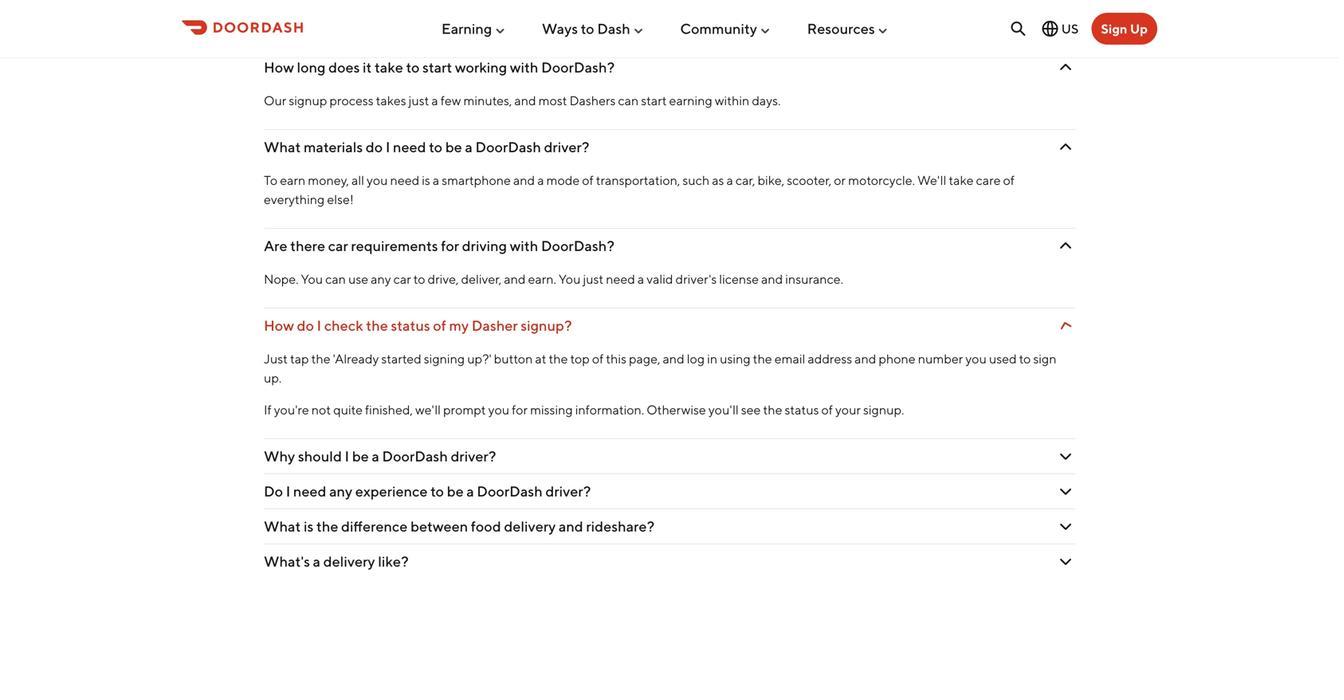 Task type: locate. For each thing, give the bounding box(es) containing it.
0 horizontal spatial do
[[297, 317, 314, 334]]

the right using
[[753, 351, 773, 366]]

doordash up melbourne,
[[264, 0, 322, 9]]

you'll
[[709, 402, 739, 417]]

do up tap at the left bottom of page
[[297, 317, 314, 334]]

2 you from the left
[[559, 272, 581, 287]]

is
[[324, 0, 333, 9], [422, 173, 430, 188], [304, 518, 314, 535]]

1 with from the top
[[510, 59, 539, 76]]

and left new
[[385, 13, 407, 28]]

1 vertical spatial status
[[785, 402, 819, 417]]

1 horizontal spatial start
[[641, 93, 667, 108]]

i
[[386, 138, 390, 155], [317, 317, 321, 334], [345, 448, 349, 465], [286, 483, 291, 500]]

zealand!
[[438, 13, 488, 28]]

driver? up mode
[[544, 138, 590, 155]]

for up drive,
[[441, 237, 459, 254]]

nope.
[[264, 272, 299, 287]]

do i need any experience to be a doordash driver?
[[264, 483, 591, 500]]

1 vertical spatial chevron down image
[[1057, 447, 1076, 466]]

doordash? up nope. you can use any car to drive, deliver, and earn. you just need a valid driver's license and insurance.
[[541, 237, 615, 254]]

rico;
[[832, 0, 860, 9]]

quite
[[333, 402, 363, 417]]

take right it
[[375, 59, 403, 76]]

can left the use
[[325, 272, 346, 287]]

you right prompt
[[489, 402, 510, 417]]

0 vertical spatial how
[[264, 59, 294, 76]]

what up earn
[[264, 138, 301, 155]]

use
[[348, 272, 369, 287]]

a right as
[[727, 173, 734, 188]]

long
[[297, 59, 326, 76]]

0 horizontal spatial delivery
[[323, 553, 375, 570]]

driver? down prompt
[[451, 448, 496, 465]]

2 how from the top
[[264, 317, 294, 334]]

need left valid
[[606, 272, 635, 287]]

in
[[388, 0, 398, 9], [496, 0, 507, 9], [940, 0, 951, 9], [707, 351, 718, 366]]

ways to dash
[[542, 20, 631, 37]]

how up the just
[[264, 317, 294, 334]]

up?'
[[467, 351, 492, 366]]

in left 50
[[496, 0, 507, 9]]

delivery down difference on the left bottom of page
[[323, 553, 375, 570]]

is inside doordash is available in over 7,000 cities in all 50 u.s. states, including washington, d.c., and puerto rico; over 80 cities in canada; and melbourne, australia and new zealand!
[[324, 0, 333, 9]]

you right earn.
[[559, 272, 581, 287]]

of right top
[[592, 351, 604, 366]]

you
[[301, 272, 323, 287], [559, 272, 581, 287]]

take inside to earn money, all you need is a smartphone and a mode of transportation, such as a car, bike, scooter, or motorcycle. we'll take care of everything else!
[[949, 173, 974, 188]]

how for how long does it take to start working with doordash?
[[264, 59, 294, 76]]

otherwise
[[647, 402, 706, 417]]

a
[[432, 93, 438, 108], [465, 138, 473, 155], [433, 173, 440, 188], [538, 173, 544, 188], [727, 173, 734, 188], [638, 272, 645, 287], [372, 448, 379, 465], [467, 483, 474, 500], [313, 553, 321, 570]]

all left 50
[[509, 0, 522, 9]]

2 horizontal spatial is
[[422, 173, 430, 188]]

any
[[371, 272, 391, 287], [329, 483, 353, 500]]

0 horizontal spatial car
[[328, 237, 348, 254]]

be right should
[[352, 448, 369, 465]]

ways to dash link
[[542, 14, 645, 44]]

2 vertical spatial driver?
[[546, 483, 591, 500]]

can right dashers
[[618, 93, 639, 108]]

and right "canada;"
[[1003, 0, 1025, 9]]

5 chevron down image from the top
[[1057, 517, 1076, 536]]

3 chevron down image from the top
[[1057, 316, 1076, 335]]

1 vertical spatial for
[[512, 402, 528, 417]]

chevron down image
[[1057, 58, 1076, 77], [1057, 236, 1076, 256], [1057, 316, 1076, 335], [1057, 482, 1076, 501], [1057, 517, 1076, 536], [1057, 552, 1076, 571]]

0 vertical spatial status
[[391, 317, 430, 334]]

1 vertical spatial how
[[264, 317, 294, 334]]

to
[[581, 20, 595, 37], [406, 59, 420, 76], [429, 138, 443, 155], [414, 272, 425, 287], [1020, 351, 1031, 366], [431, 483, 444, 500]]

just right takes
[[409, 93, 429, 108]]

d.c.,
[[736, 0, 764, 9]]

this
[[606, 351, 627, 366]]

doordash inside doordash is available in over 7,000 cities in all 50 u.s. states, including washington, d.c., and puerto rico; over 80 cities in canada; and melbourne, australia and new zealand!
[[264, 0, 322, 9]]

0 horizontal spatial all
[[352, 173, 364, 188]]

0 vertical spatial you
[[367, 173, 388, 188]]

0 horizontal spatial any
[[329, 483, 353, 500]]

car,
[[736, 173, 756, 188]]

a down what materials do i need to be a doordash driver?
[[433, 173, 440, 188]]

doordash? up dashers
[[542, 59, 615, 76]]

what's a delivery like?
[[264, 553, 409, 570]]

2 cities from the left
[[908, 0, 938, 9]]

2 over from the left
[[862, 0, 887, 9]]

0 vertical spatial for
[[441, 237, 459, 254]]

1 vertical spatial all
[[352, 173, 364, 188]]

over
[[400, 0, 425, 9], [862, 0, 887, 9]]

over up new
[[400, 0, 425, 9]]

1 horizontal spatial take
[[949, 173, 974, 188]]

0 horizontal spatial over
[[400, 0, 425, 9]]

is down what materials do i need to be a doordash driver?
[[422, 173, 430, 188]]

washington,
[[662, 0, 734, 9]]

few
[[441, 93, 461, 108]]

0 horizontal spatial you
[[301, 272, 323, 287]]

earning
[[670, 93, 713, 108]]

1 horizontal spatial all
[[509, 0, 522, 9]]

and right d.c.,
[[766, 0, 788, 9]]

car right there
[[328, 237, 348, 254]]

0 horizontal spatial take
[[375, 59, 403, 76]]

doordash
[[264, 0, 322, 9], [476, 138, 541, 155], [382, 448, 448, 465], [477, 483, 543, 500]]

1 what from the top
[[264, 138, 301, 155]]

most
[[539, 93, 567, 108]]

1 how from the top
[[264, 59, 294, 76]]

1 horizontal spatial status
[[785, 402, 819, 417]]

0 horizontal spatial start
[[423, 59, 452, 76]]

up
[[1131, 21, 1148, 36]]

0 vertical spatial just
[[409, 93, 429, 108]]

2 with from the top
[[510, 237, 539, 254]]

0 vertical spatial with
[[510, 59, 539, 76]]

rideshare?
[[586, 518, 655, 535]]

be up what is the difference between food delivery and rideshare?
[[447, 483, 464, 500]]

u.s.
[[543, 0, 565, 9]]

need down what materials do i need to be a doordash driver?
[[390, 173, 420, 188]]

1 chevron down image from the top
[[1057, 138, 1076, 157]]

you inside to earn money, all you need is a smartphone and a mode of transportation, such as a car, bike, scooter, or motorcycle. we'll take care of everything else!
[[367, 173, 388, 188]]

doordash is available in over 7,000 cities in all 50 u.s. states, including washington, d.c., and puerto rico; over 80 cities in canada; and melbourne, australia and new zealand!
[[264, 0, 1025, 28]]

cities right 80
[[908, 0, 938, 9]]

what up what's
[[264, 518, 301, 535]]

just tap the 'already started signing up?' button at the top of this page, and log in using the email address and phone number you used to sign up.
[[264, 351, 1057, 386]]

1 vertical spatial what
[[264, 518, 301, 535]]

0 vertical spatial driver?
[[544, 138, 590, 155]]

and left rideshare?
[[559, 518, 584, 535]]

0 horizontal spatial cities
[[464, 0, 494, 9]]

the right "see"
[[764, 402, 783, 417]]

be for experience
[[447, 483, 464, 500]]

earning link
[[442, 14, 507, 44]]

of right mode
[[582, 173, 594, 188]]

1 horizontal spatial do
[[366, 138, 383, 155]]

1 vertical spatial can
[[325, 272, 346, 287]]

for left missing
[[512, 402, 528, 417]]

started
[[381, 351, 422, 366]]

2 vertical spatial be
[[447, 483, 464, 500]]

to left sign
[[1020, 351, 1031, 366]]

earn.
[[528, 272, 557, 287]]

driver? up rideshare?
[[546, 483, 591, 500]]

0 vertical spatial be
[[446, 138, 462, 155]]

to down states,
[[581, 20, 595, 37]]

0 vertical spatial all
[[509, 0, 522, 9]]

is left available
[[324, 0, 333, 9]]

a right what's
[[313, 553, 321, 570]]

sign
[[1034, 351, 1057, 366]]

driving
[[462, 237, 507, 254]]

cities
[[464, 0, 494, 9], [908, 0, 938, 9]]

is up what's
[[304, 518, 314, 535]]

scooter,
[[787, 173, 832, 188]]

of left my
[[433, 317, 446, 334]]

1 over from the left
[[400, 0, 425, 9]]

car down requirements at left top
[[394, 272, 411, 287]]

start left earning
[[641, 93, 667, 108]]

with up "our signup process takes just a few minutes, and most dashers can start earning within days."
[[510, 59, 539, 76]]

any down should
[[329, 483, 353, 500]]

1 horizontal spatial you
[[559, 272, 581, 287]]

and left earn.
[[504, 272, 526, 287]]

0 vertical spatial chevron down image
[[1057, 138, 1076, 157]]

the up what's a delivery like?
[[317, 518, 338, 535]]

a up "smartphone"
[[465, 138, 473, 155]]

nope. you can use any car to drive, deliver, and earn. you just need a valid driver's license and insurance.
[[264, 272, 844, 287]]

4 chevron down image from the top
[[1057, 482, 1076, 501]]

start up few
[[423, 59, 452, 76]]

deliver,
[[461, 272, 502, 287]]

chevron down image for rideshare?
[[1057, 517, 1076, 536]]

all inside doordash is available in over 7,000 cities in all 50 u.s. states, including washington, d.c., and puerto rico; over 80 cities in canada; and melbourne, australia and new zealand!
[[509, 0, 522, 9]]

how left long
[[264, 59, 294, 76]]

you left used
[[966, 351, 987, 366]]

do
[[366, 138, 383, 155], [297, 317, 314, 334]]

motorcycle.
[[849, 173, 915, 188]]

car
[[328, 237, 348, 254], [394, 272, 411, 287]]

as
[[712, 173, 724, 188]]

1 vertical spatial any
[[329, 483, 353, 500]]

2 what from the top
[[264, 518, 301, 535]]

up.
[[264, 370, 282, 386]]

and left mode
[[514, 173, 535, 188]]

all up else!
[[352, 173, 364, 188]]

canada;
[[953, 0, 1001, 9]]

a up what is the difference between food delivery and rideshare?
[[467, 483, 474, 500]]

status left your
[[785, 402, 819, 417]]

1 vertical spatial with
[[510, 237, 539, 254]]

over left 80
[[862, 0, 887, 9]]

any right the use
[[371, 272, 391, 287]]

1 horizontal spatial cities
[[908, 0, 938, 9]]

be up "smartphone"
[[446, 138, 462, 155]]

1 vertical spatial car
[[394, 272, 411, 287]]

1 horizontal spatial is
[[324, 0, 333, 9]]

1 vertical spatial take
[[949, 173, 974, 188]]

driver? for do i need any experience to be a doordash driver?
[[546, 483, 591, 500]]

top
[[571, 351, 590, 366]]

0 horizontal spatial you
[[367, 173, 388, 188]]

1 vertical spatial delivery
[[323, 553, 375, 570]]

how
[[264, 59, 294, 76], [264, 317, 294, 334]]

signing
[[424, 351, 465, 366]]

do right materials
[[366, 138, 383, 155]]

with
[[510, 59, 539, 76], [510, 237, 539, 254]]

why
[[264, 448, 295, 465]]

just right earn.
[[583, 272, 604, 287]]

0 vertical spatial delivery
[[504, 518, 556, 535]]

available
[[335, 0, 385, 9]]

with up earn.
[[510, 237, 539, 254]]

2 vertical spatial is
[[304, 518, 314, 535]]

to down few
[[429, 138, 443, 155]]

experience
[[355, 483, 428, 500]]

what for what materials do i need to be a doordash driver?
[[264, 138, 301, 155]]

1 horizontal spatial car
[[394, 272, 411, 287]]

0 vertical spatial car
[[328, 237, 348, 254]]

i right should
[[345, 448, 349, 465]]

0 vertical spatial do
[[366, 138, 383, 155]]

you're
[[274, 402, 309, 417]]

number
[[918, 351, 964, 366]]

take left care
[[949, 173, 974, 188]]

you right money,
[[367, 173, 388, 188]]

1 vertical spatial is
[[422, 173, 430, 188]]

chevron down image for doordash
[[1057, 482, 1076, 501]]

and left phone
[[855, 351, 877, 366]]

0 vertical spatial what
[[264, 138, 301, 155]]

1 chevron down image from the top
[[1057, 58, 1076, 77]]

can
[[618, 93, 639, 108], [325, 272, 346, 287]]

80
[[890, 0, 906, 9]]

1 horizontal spatial can
[[618, 93, 639, 108]]

the right the check
[[366, 317, 388, 334]]

status up started
[[391, 317, 430, 334]]

0 horizontal spatial can
[[325, 272, 346, 287]]

all
[[509, 0, 522, 9], [352, 173, 364, 188]]

all inside to earn money, all you need is a smartphone and a mode of transportation, such as a car, bike, scooter, or motorcycle. we'll take care of everything else!
[[352, 173, 364, 188]]

1 vertical spatial just
[[583, 272, 604, 287]]

in right the log
[[707, 351, 718, 366]]

take
[[375, 59, 403, 76], [949, 173, 974, 188]]

chevron down image
[[1057, 138, 1076, 157], [1057, 447, 1076, 466]]

be for need
[[446, 138, 462, 155]]

including
[[607, 0, 660, 9]]

the right at
[[549, 351, 568, 366]]

you right nope.
[[301, 272, 323, 287]]

1 horizontal spatial any
[[371, 272, 391, 287]]

cities up the zealand!
[[464, 0, 494, 9]]

2 vertical spatial you
[[489, 402, 510, 417]]

2 horizontal spatial you
[[966, 351, 987, 366]]

1 vertical spatial you
[[966, 351, 987, 366]]

to inside just tap the 'already started signing up?' button at the top of this page, and log in using the email address and phone number you used to sign up.
[[1020, 351, 1031, 366]]

1 horizontal spatial over
[[862, 0, 887, 9]]

delivery right food
[[504, 518, 556, 535]]

why should i be a doordash driver?
[[264, 448, 496, 465]]

dash
[[597, 20, 631, 37]]

2 chevron down image from the top
[[1057, 447, 1076, 466]]

driver?
[[544, 138, 590, 155], [451, 448, 496, 465], [546, 483, 591, 500]]

0 horizontal spatial is
[[304, 518, 314, 535]]

0 vertical spatial is
[[324, 0, 333, 9]]

of
[[582, 173, 594, 188], [1004, 173, 1015, 188], [433, 317, 446, 334], [592, 351, 604, 366], [822, 402, 833, 417]]



Task type: vqa. For each thing, say whether or not it's contained in the screenshot.
the Pick at the left of page
no



Task type: describe. For each thing, give the bounding box(es) containing it.
missing
[[530, 402, 573, 417]]

driver's
[[676, 272, 717, 287]]

using
[[720, 351, 751, 366]]

0 vertical spatial any
[[371, 272, 391, 287]]

should
[[298, 448, 342, 465]]

you inside just tap the 'already started signing up?' button at the top of this page, and log in using the email address and phone number you used to sign up.
[[966, 351, 987, 366]]

australia
[[332, 13, 383, 28]]

our signup process takes just a few minutes, and most dashers can start earning within days.
[[264, 93, 781, 108]]

i right do
[[286, 483, 291, 500]]

do
[[264, 483, 283, 500]]

does
[[329, 59, 360, 76]]

used
[[990, 351, 1017, 366]]

information.
[[576, 402, 645, 417]]

is inside to earn money, all you need is a smartphone and a mode of transportation, such as a car, bike, scooter, or motorcycle. we'll take care of everything else!
[[422, 173, 430, 188]]

we'll
[[415, 402, 441, 417]]

chevron down image for with
[[1057, 58, 1076, 77]]

else!
[[327, 192, 354, 207]]

doordash up food
[[477, 483, 543, 500]]

within
[[715, 93, 750, 108]]

to up takes
[[406, 59, 420, 76]]

i down takes
[[386, 138, 390, 155]]

globe line image
[[1041, 19, 1060, 38]]

and left the log
[[663, 351, 685, 366]]

0 vertical spatial take
[[375, 59, 403, 76]]

what for what is the difference between food delivery and rideshare?
[[264, 518, 301, 535]]

to up between
[[431, 483, 444, 500]]

see
[[741, 402, 761, 417]]

signup?
[[521, 317, 572, 334]]

need down takes
[[393, 138, 426, 155]]

page,
[[629, 351, 661, 366]]

1 cities from the left
[[464, 0, 494, 9]]

1 vertical spatial doordash?
[[541, 237, 615, 254]]

not
[[312, 402, 331, 417]]

what's
[[264, 553, 310, 570]]

need inside to earn money, all you need is a smartphone and a mode of transportation, such as a car, bike, scooter, or motorcycle. we'll take care of everything else!
[[390, 173, 420, 188]]

bike,
[[758, 173, 785, 188]]

signup.
[[864, 402, 905, 417]]

our
[[264, 93, 287, 108]]

finished,
[[365, 402, 413, 417]]

us
[[1062, 21, 1079, 36]]

1 horizontal spatial you
[[489, 402, 510, 417]]

of right care
[[1004, 173, 1015, 188]]

insurance.
[[786, 272, 844, 287]]

log
[[687, 351, 705, 366]]

0 vertical spatial start
[[423, 59, 452, 76]]

0 vertical spatial doordash?
[[542, 59, 615, 76]]

0 horizontal spatial status
[[391, 317, 430, 334]]

your
[[836, 402, 861, 417]]

a left mode
[[538, 173, 544, 188]]

minutes,
[[464, 93, 512, 108]]

0 horizontal spatial just
[[409, 93, 429, 108]]

if you're not quite finished, we'll prompt you for missing information. otherwise you'll see the status of your signup.
[[264, 402, 905, 417]]

community
[[681, 20, 758, 37]]

need right do
[[293, 483, 327, 500]]

dashers
[[570, 93, 616, 108]]

like?
[[378, 553, 409, 570]]

1 horizontal spatial delivery
[[504, 518, 556, 535]]

1 vertical spatial be
[[352, 448, 369, 465]]

mode
[[547, 173, 580, 188]]

i left the check
[[317, 317, 321, 334]]

in inside just tap the 'already started signing up?' button at the top of this page, and log in using the email address and phone number you used to sign up.
[[707, 351, 718, 366]]

smartphone
[[442, 173, 511, 188]]

doordash up "smartphone"
[[476, 138, 541, 155]]

sign up
[[1102, 21, 1148, 36]]

what materials do i need to be a doordash driver?
[[264, 138, 590, 155]]

a left valid
[[638, 272, 645, 287]]

resources
[[808, 20, 875, 37]]

chevron down image for why should i be a doordash driver?
[[1057, 447, 1076, 466]]

we'll
[[918, 173, 947, 188]]

money,
[[308, 173, 349, 188]]

1 vertical spatial do
[[297, 317, 314, 334]]

process
[[330, 93, 374, 108]]

6 chevron down image from the top
[[1057, 552, 1076, 571]]

address
[[808, 351, 853, 366]]

are
[[264, 237, 288, 254]]

license
[[720, 272, 759, 287]]

50
[[524, 0, 541, 9]]

chevron down image for what materials do i need to be a doordash driver?
[[1057, 138, 1076, 157]]

new
[[409, 13, 435, 28]]

2 chevron down image from the top
[[1057, 236, 1076, 256]]

is for in
[[324, 0, 333, 9]]

'already
[[333, 351, 379, 366]]

to earn money, all you need is a smartphone and a mode of transportation, such as a car, bike, scooter, or motorcycle. we'll take care of everything else!
[[264, 173, 1015, 207]]

drive,
[[428, 272, 459, 287]]

in left "canada;"
[[940, 0, 951, 9]]

sign
[[1102, 21, 1128, 36]]

just
[[264, 351, 288, 366]]

check
[[324, 317, 363, 334]]

requirements
[[351, 237, 438, 254]]

melbourne,
[[264, 13, 330, 28]]

to inside the ways to dash link
[[581, 20, 595, 37]]

the right tap at the left bottom of page
[[311, 351, 331, 366]]

or
[[834, 173, 846, 188]]

button
[[494, 351, 533, 366]]

1 horizontal spatial just
[[583, 272, 604, 287]]

of left your
[[822, 402, 833, 417]]

and inside to earn money, all you need is a smartphone and a mode of transportation, such as a car, bike, scooter, or motorcycle. we'll take care of everything else!
[[514, 173, 535, 188]]

community link
[[681, 14, 772, 44]]

1 you from the left
[[301, 272, 323, 287]]

to left drive,
[[414, 272, 425, 287]]

0 horizontal spatial for
[[441, 237, 459, 254]]

care
[[977, 173, 1001, 188]]

driver? for what materials do i need to be a doordash driver?
[[544, 138, 590, 155]]

what is the difference between food delivery and rideshare?
[[264, 518, 655, 535]]

working
[[455, 59, 507, 76]]

0 vertical spatial can
[[618, 93, 639, 108]]

1 horizontal spatial for
[[512, 402, 528, 417]]

there
[[290, 237, 325, 254]]

chevron down image for dasher
[[1057, 316, 1076, 335]]

materials
[[304, 138, 363, 155]]

earning
[[442, 20, 492, 37]]

in right available
[[388, 0, 398, 9]]

are there car requirements for driving with doordash?
[[264, 237, 615, 254]]

of inside just tap the 'already started signing up?' button at the top of this page, and log in using the email address and phone number you used to sign up.
[[592, 351, 604, 366]]

my
[[449, 317, 469, 334]]

if
[[264, 402, 272, 417]]

a left few
[[432, 93, 438, 108]]

1 vertical spatial driver?
[[451, 448, 496, 465]]

and left most on the top of the page
[[515, 93, 536, 108]]

resources link
[[808, 14, 890, 44]]

1 vertical spatial start
[[641, 93, 667, 108]]

and right license
[[762, 272, 783, 287]]

tap
[[290, 351, 309, 366]]

states,
[[568, 0, 604, 9]]

7,000
[[428, 0, 462, 9]]

ways
[[542, 20, 578, 37]]

a up experience
[[372, 448, 379, 465]]

how for how do i check the status of my dasher signup?
[[264, 317, 294, 334]]

everything
[[264, 192, 325, 207]]

to
[[264, 173, 278, 188]]

doordash up do i need any experience to be a doordash driver?
[[382, 448, 448, 465]]

takes
[[376, 93, 406, 108]]

such
[[683, 173, 710, 188]]

is for difference
[[304, 518, 314, 535]]

between
[[411, 518, 468, 535]]



